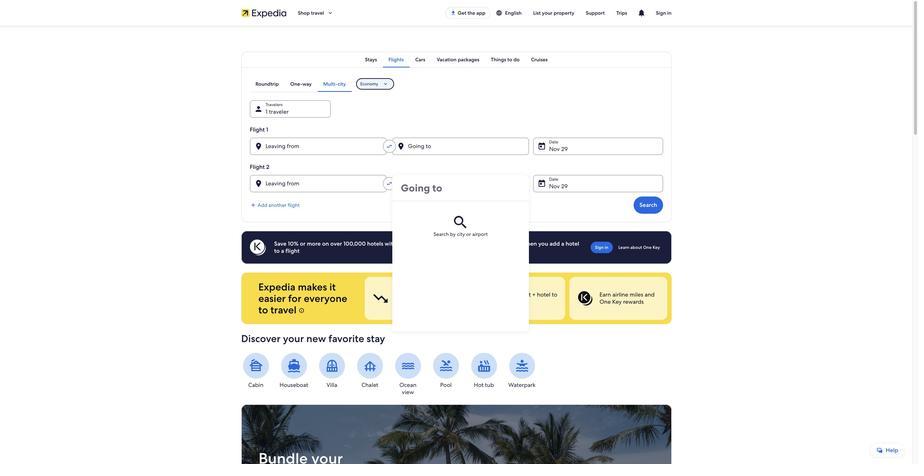 Task type: locate. For each thing, give the bounding box(es) containing it.
flights link
[[383, 52, 410, 67]]

with
[[385, 240, 396, 247]]

1 horizontal spatial hotel
[[566, 240, 579, 247]]

to inside the expedia makes it easier for everyone to travel
[[258, 303, 268, 316]]

in right communication center icon
[[667, 10, 672, 16]]

0 vertical spatial search
[[640, 201, 657, 209]]

prices.
[[422, 240, 439, 247]]

your
[[542, 10, 553, 16], [283, 332, 304, 345]]

your left new
[[283, 332, 304, 345]]

things
[[491, 56, 506, 63]]

one-
[[290, 81, 302, 87]]

0 vertical spatial tab list
[[241, 52, 672, 67]]

nov for flight 1
[[549, 145, 560, 153]]

1 flight from the top
[[250, 126, 265, 133]]

1 down 1 traveler
[[266, 126, 268, 133]]

city
[[338, 81, 346, 87], [457, 231, 465, 237]]

the
[[468, 10, 475, 16]]

and
[[645, 291, 655, 298]]

tub
[[485, 381, 494, 389]]

1 vertical spatial one
[[599, 298, 611, 306]]

1 vertical spatial nov 29
[[549, 183, 568, 190]]

1 nov 29 button from the top
[[533, 138, 663, 155]]

add another flight button
[[250, 202, 300, 208]]

multi-
[[323, 81, 338, 87]]

english button
[[490, 6, 527, 19]]

things to do link
[[485, 52, 525, 67]]

3 out of 3 element
[[569, 277, 667, 320]]

1 29 from the top
[[561, 145, 568, 153]]

shop travel
[[298, 10, 324, 16]]

trips link
[[611, 6, 633, 19]]

1
[[266, 108, 268, 115], [266, 126, 268, 133]]

travel inside the expedia makes it easier for everyone to travel
[[271, 303, 297, 316]]

tab list
[[241, 52, 672, 67], [250, 76, 352, 92]]

0 horizontal spatial hotel
[[537, 291, 550, 298]]

1 traveler
[[266, 108, 289, 115]]

1 vertical spatial 29
[[561, 183, 568, 190]]

1 vertical spatial nov
[[549, 183, 560, 190]]

trailing image
[[327, 10, 333, 16]]

in left learn
[[605, 245, 608, 250]]

support link
[[580, 6, 611, 19]]

1 vertical spatial nov 29 button
[[533, 175, 663, 192]]

download the app button image
[[451, 10, 456, 16]]

to right +
[[552, 291, 557, 298]]

flight left more
[[286, 247, 300, 255]]

0 horizontal spatial city
[[338, 81, 346, 87]]

city right "by"
[[457, 231, 465, 237]]

hotel right add on the right of page
[[566, 240, 579, 247]]

your right list
[[542, 10, 553, 16]]

key right earn
[[612, 298, 622, 306]]

in inside dropdown button
[[667, 10, 672, 16]]

airport
[[472, 231, 488, 237]]

flight right another on the top of the page
[[288, 202, 300, 208]]

2 flight from the top
[[250, 163, 265, 171]]

1 vertical spatial travel
[[271, 303, 297, 316]]

0 horizontal spatial sign in
[[595, 245, 608, 250]]

0 vertical spatial swap origin and destination values image
[[386, 143, 393, 150]]

0 vertical spatial travel
[[311, 10, 324, 16]]

travel inside dropdown button
[[311, 10, 324, 16]]

view
[[402, 388, 414, 396]]

makes
[[298, 280, 327, 293]]

0 vertical spatial save
[[481, 240, 492, 247]]

sign in right communication center icon
[[656, 10, 672, 16]]

0 vertical spatial in
[[667, 10, 672, 16]]

one right about
[[643, 245, 652, 250]]

29 for 2
[[561, 183, 568, 190]]

1 horizontal spatial save
[[497, 298, 508, 306]]

or up the members
[[466, 231, 471, 237]]

main content
[[0, 26, 913, 464]]

2 nov 29 button from the top
[[533, 175, 663, 192]]

2
[[266, 163, 269, 171]]

or
[[466, 231, 471, 237], [300, 240, 306, 247]]

travel left trailing icon
[[311, 10, 324, 16]]

travel left xsmall 'icon'
[[271, 303, 297, 316]]

2 nov from the top
[[549, 183, 560, 190]]

or inside save 10% or more on over 100,000 hotels with member prices. also, members save up to 30% when you add a hotel to a flight
[[300, 240, 306, 247]]

search for search
[[640, 201, 657, 209]]

1 horizontal spatial or
[[466, 231, 471, 237]]

expedia makes it easier for everyone to travel
[[258, 280, 347, 316]]

app
[[476, 10, 485, 16]]

1 vertical spatial search
[[434, 231, 449, 237]]

sign right communication center icon
[[656, 10, 666, 16]]

support
[[586, 10, 605, 16]]

cruises
[[531, 56, 548, 63]]

0 vertical spatial flight
[[250, 126, 265, 133]]

your inside main content
[[283, 332, 304, 345]]

one-way
[[290, 81, 312, 87]]

key right about
[[653, 245, 660, 250]]

0 vertical spatial your
[[542, 10, 553, 16]]

add
[[550, 240, 560, 247]]

1 vertical spatial flight
[[250, 163, 265, 171]]

list your property link
[[527, 6, 580, 19]]

sign in button
[[650, 4, 677, 22]]

100,000
[[343, 240, 366, 247]]

1 swap origin and destination values image from the top
[[386, 143, 393, 150]]

swap origin and destination values image
[[386, 143, 393, 150], [386, 180, 393, 187]]

one left airline
[[599, 298, 611, 306]]

expedia
[[258, 280, 295, 293]]

search for search by city or airport
[[434, 231, 449, 237]]

sign inside sign in link
[[595, 245, 604, 250]]

0 horizontal spatial your
[[283, 332, 304, 345]]

1 horizontal spatial sign
[[656, 10, 666, 16]]

travel sale activities deals image
[[241, 405, 672, 464]]

2 29 from the top
[[561, 183, 568, 190]]

vacation packages link
[[431, 52, 485, 67]]

1 vertical spatial sign
[[595, 245, 604, 250]]

sign in inside main content
[[595, 245, 608, 250]]

1 vertical spatial save
[[497, 298, 508, 306]]

1 horizontal spatial search
[[640, 201, 657, 209]]

1 nov 29 from the top
[[549, 145, 568, 153]]

sign in left learn
[[595, 245, 608, 250]]

0 vertical spatial 29
[[561, 145, 568, 153]]

for
[[288, 292, 301, 305]]

add another flight
[[258, 202, 300, 208]]

rewards
[[623, 298, 644, 306]]

hotel right +
[[537, 291, 550, 298]]

1 vertical spatial sign in
[[595, 245, 608, 250]]

flights
[[389, 56, 404, 63]]

1 nov from the top
[[549, 145, 560, 153]]

0 horizontal spatial travel
[[271, 303, 297, 316]]

or right 10%
[[300, 240, 306, 247]]

easier
[[258, 292, 286, 305]]

0 horizontal spatial save
[[481, 240, 492, 247]]

save
[[481, 240, 492, 247], [497, 298, 508, 306]]

stays
[[365, 56, 377, 63]]

nov 29
[[549, 145, 568, 153], [549, 183, 568, 190]]

0 horizontal spatial one
[[599, 298, 611, 306]]

search
[[640, 201, 657, 209], [434, 231, 449, 237]]

travel
[[311, 10, 324, 16], [271, 303, 297, 316]]

favorite
[[329, 332, 364, 345]]

one
[[643, 245, 652, 250], [599, 298, 611, 306]]

medium image
[[250, 202, 256, 208]]

your for list
[[542, 10, 553, 16]]

tab list containing roundtrip
[[250, 76, 352, 92]]

over
[[330, 240, 342, 247]]

0 vertical spatial sign
[[656, 10, 666, 16]]

search button
[[634, 197, 663, 214]]

list
[[533, 10, 541, 16]]

1 horizontal spatial travel
[[311, 10, 324, 16]]

0 vertical spatial key
[[653, 245, 660, 250]]

expedia logo image
[[241, 8, 286, 18]]

2 vertical spatial flight
[[517, 291, 531, 298]]

0 horizontal spatial in
[[605, 245, 608, 250]]

2 swap origin and destination values image from the top
[[386, 180, 393, 187]]

to left 10%
[[274, 247, 280, 255]]

a left 10%
[[281, 247, 284, 255]]

city left economy
[[338, 81, 346, 87]]

to
[[507, 56, 512, 63], [502, 240, 508, 247], [274, 247, 280, 255], [552, 291, 557, 298], [258, 303, 268, 316]]

1 vertical spatial your
[[283, 332, 304, 345]]

0 horizontal spatial sign
[[595, 245, 604, 250]]

1 horizontal spatial sign in
[[656, 10, 672, 16]]

waterpark button
[[507, 353, 537, 389]]

nov
[[549, 145, 560, 153], [549, 183, 560, 190]]

hotel
[[566, 240, 579, 247], [537, 291, 550, 298]]

1 horizontal spatial your
[[542, 10, 553, 16]]

0 horizontal spatial key
[[612, 298, 622, 306]]

1 horizontal spatial one
[[643, 245, 652, 250]]

sign
[[656, 10, 666, 16], [595, 245, 604, 250]]

tab list containing stays
[[241, 52, 672, 67]]

members
[[455, 240, 479, 247]]

when
[[522, 240, 537, 247]]

sign left learn
[[595, 245, 604, 250]]

0 vertical spatial sign in
[[656, 10, 672, 16]]

get the app
[[458, 10, 485, 16]]

english
[[505, 10, 522, 16]]

1 vertical spatial tab list
[[250, 76, 352, 92]]

your for discover
[[283, 332, 304, 345]]

0 vertical spatial nov 29
[[549, 145, 568, 153]]

sign in inside dropdown button
[[656, 10, 672, 16]]

save left up
[[481, 240, 492, 247]]

cruises link
[[525, 52, 554, 67]]

0 vertical spatial 1
[[266, 108, 268, 115]]

do
[[513, 56, 520, 63]]

0 vertical spatial hotel
[[566, 240, 579, 247]]

swap origin and destination values image for 2
[[386, 180, 393, 187]]

pool button
[[431, 353, 461, 389]]

0 vertical spatial nov
[[549, 145, 560, 153]]

1 horizontal spatial city
[[457, 231, 465, 237]]

shop
[[298, 10, 310, 16]]

0 horizontal spatial search
[[434, 231, 449, 237]]

key inside earn airline miles and one key rewards
[[612, 298, 622, 306]]

save
[[274, 240, 287, 247]]

to inside the bundle flight + hotel to save
[[552, 291, 557, 298]]

1 vertical spatial swap origin and destination values image
[[386, 180, 393, 187]]

2 nov 29 from the top
[[549, 183, 568, 190]]

1 vertical spatial or
[[300, 240, 306, 247]]

1 left traveler
[[266, 108, 268, 115]]

1 vertical spatial hotel
[[537, 291, 550, 298]]

list your property
[[533, 10, 574, 16]]

to down 'expedia'
[[258, 303, 268, 316]]

1 horizontal spatial key
[[653, 245, 660, 250]]

1 vertical spatial flight
[[286, 247, 300, 255]]

a right add on the right of page
[[561, 240, 564, 247]]

learn about one key link
[[616, 242, 663, 253]]

a
[[561, 240, 564, 247], [281, 247, 284, 255]]

search inside button
[[640, 201, 657, 209]]

hotel inside the bundle flight + hotel to save
[[537, 291, 550, 298]]

0 horizontal spatial or
[[300, 240, 306, 247]]

1 horizontal spatial in
[[667, 10, 672, 16]]

save left +
[[497, 298, 508, 306]]

0 vertical spatial nov 29 button
[[533, 138, 663, 155]]

flight left +
[[517, 291, 531, 298]]

0 vertical spatial one
[[643, 245, 652, 250]]

flight inside the bundle flight + hotel to save
[[517, 291, 531, 298]]

nov 29 button
[[533, 138, 663, 155], [533, 175, 663, 192]]

1 vertical spatial in
[[605, 245, 608, 250]]

in inside main content
[[605, 245, 608, 250]]

1 vertical spatial key
[[612, 298, 622, 306]]



Task type: describe. For each thing, give the bounding box(es) containing it.
1 vertical spatial 1
[[266, 126, 268, 133]]

2 out of 3 element
[[467, 277, 565, 320]]

it
[[330, 280, 336, 293]]

1 out of 3 element
[[365, 277, 463, 320]]

cabin button
[[241, 353, 271, 389]]

villa
[[327, 381, 337, 389]]

to right up
[[502, 240, 508, 247]]

one inside earn airline miles and one key rewards
[[599, 298, 611, 306]]

learn
[[619, 245, 629, 250]]

roundtrip link
[[250, 76, 285, 92]]

ocean view button
[[393, 353, 423, 396]]

hot tub button
[[469, 353, 499, 389]]

bundle
[[497, 291, 516, 298]]

10%
[[288, 240, 299, 247]]

shop travel button
[[292, 4, 339, 22]]

add
[[258, 202, 267, 208]]

save inside save 10% or more on over 100,000 hotels with member prices. also, members save up to 30% when you add a hotel to a flight
[[481, 240, 492, 247]]

ocean view
[[399, 381, 417, 396]]

ocean
[[399, 381, 417, 389]]

cabin
[[248, 381, 263, 389]]

Going to text field
[[392, 175, 529, 201]]

traveler
[[269, 108, 289, 115]]

flight 1
[[250, 126, 268, 133]]

houseboat button
[[279, 353, 309, 389]]

hot tub
[[474, 381, 494, 389]]

1 vertical spatial city
[[457, 231, 465, 237]]

30%
[[509, 240, 521, 247]]

stays link
[[359, 52, 383, 67]]

+
[[532, 291, 536, 298]]

bundle flight + hotel to save
[[497, 291, 557, 306]]

hotel inside save 10% or more on over 100,000 hotels with member prices. also, members save up to 30% when you add a hotel to a flight
[[566, 240, 579, 247]]

sign inside sign in dropdown button
[[656, 10, 666, 16]]

more
[[307, 240, 321, 247]]

you
[[538, 240, 548, 247]]

miles
[[630, 291, 643, 298]]

nov 29 button for 1
[[533, 138, 663, 155]]

about
[[630, 245, 642, 250]]

up
[[494, 240, 501, 247]]

flight for flight 2
[[250, 163, 265, 171]]

waterpark
[[508, 381, 536, 389]]

nov 29 for flight 2
[[549, 183, 568, 190]]

cars link
[[410, 52, 431, 67]]

everyone
[[304, 292, 347, 305]]

multi-city
[[323, 81, 346, 87]]

vacation packages
[[437, 56, 479, 63]]

0 vertical spatial or
[[466, 231, 471, 237]]

chalet button
[[355, 353, 385, 389]]

discover your new favorite stay
[[241, 332, 385, 345]]

roundtrip
[[256, 81, 279, 87]]

cars
[[415, 56, 425, 63]]

1 inside dropdown button
[[266, 108, 268, 115]]

economy
[[360, 81, 378, 87]]

airline
[[612, 291, 628, 298]]

main content containing expedia makes it easier for everyone to travel
[[0, 26, 913, 464]]

xsmall image
[[299, 308, 305, 313]]

one-way link
[[285, 76, 317, 92]]

0 vertical spatial city
[[338, 81, 346, 87]]

vacation
[[437, 56, 457, 63]]

0 vertical spatial flight
[[288, 202, 300, 208]]

stay
[[367, 332, 385, 345]]

1 horizontal spatial a
[[561, 240, 564, 247]]

get the app link
[[446, 7, 490, 19]]

0 horizontal spatial a
[[281, 247, 284, 255]]

nov for flight 2
[[549, 183, 560, 190]]

save 10% or more on over 100,000 hotels with member prices. also, members save up to 30% when you add a hotel to a flight
[[274, 240, 579, 255]]

learn about one key
[[619, 245, 660, 250]]

search by city or airport
[[434, 231, 488, 237]]

sign in link
[[591, 242, 613, 253]]

flight inside save 10% or more on over 100,000 hotels with member prices. also, members save up to 30% when you add a hotel to a flight
[[286, 247, 300, 255]]

member
[[398, 240, 421, 247]]

way
[[302, 81, 312, 87]]

multi-city link
[[317, 76, 352, 92]]

to left 'do'
[[507, 56, 512, 63]]

new
[[306, 332, 326, 345]]

houseboat
[[280, 381, 308, 389]]

hotels
[[367, 240, 383, 247]]

communication center icon image
[[637, 9, 646, 17]]

save inside the bundle flight + hotel to save
[[497, 298, 508, 306]]

another
[[269, 202, 287, 208]]

economy button
[[356, 78, 394, 90]]

hot
[[474, 381, 484, 389]]

flight for flight 1
[[250, 126, 265, 133]]

nov 29 for flight 1
[[549, 145, 568, 153]]

29 for 1
[[561, 145, 568, 153]]

also,
[[440, 240, 453, 247]]

pool
[[440, 381, 452, 389]]

swap origin and destination values image for 1
[[386, 143, 393, 150]]

chalet
[[362, 381, 378, 389]]

earn
[[599, 291, 611, 298]]

1 traveler button
[[250, 100, 331, 118]]

packages
[[458, 56, 479, 63]]

property
[[554, 10, 574, 16]]

nov 29 button for 2
[[533, 175, 663, 192]]

discover
[[241, 332, 281, 345]]

small image
[[496, 10, 502, 16]]



Task type: vqa. For each thing, say whether or not it's contained in the screenshot.
Save 10% or more on over 100,000 hotels with Member Prices. Also, members save up to 30% when you add a hotel to a flight
yes



